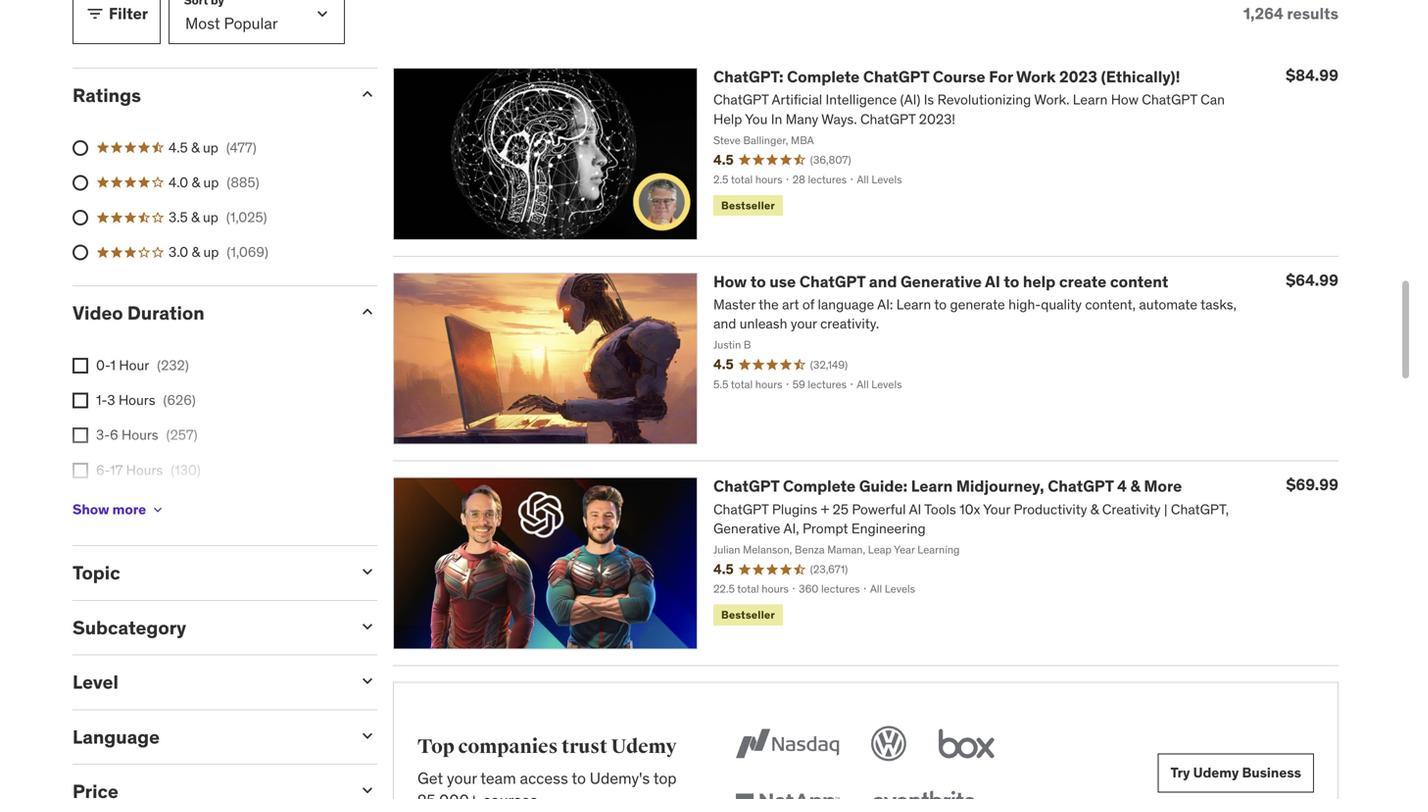 Task type: describe. For each thing, give the bounding box(es) containing it.
try
[[1171, 764, 1191, 782]]

4
[[1118, 476, 1128, 496]]

small image for level
[[358, 671, 377, 691]]

hours for 6-17 hours
[[126, 461, 163, 479]]

(626)
[[163, 391, 196, 409]]

3.0
[[169, 243, 188, 261]]

3.5 & up (1,025)
[[169, 208, 267, 226]]

3
[[107, 391, 115, 409]]

course
[[933, 67, 986, 87]]

results
[[1288, 3, 1339, 23]]

4.0
[[169, 173, 188, 191]]

hour
[[119, 356, 149, 374]]

(ethically)!
[[1102, 67, 1181, 87]]

video duration button
[[73, 301, 342, 325]]

learn
[[912, 476, 953, 496]]

hours right '17+'
[[121, 496, 158, 514]]

your
[[447, 768, 477, 788]]

small image for subcategory
[[358, 617, 377, 636]]

25,000+
[[418, 790, 479, 799]]

try udemy business
[[1171, 764, 1302, 782]]

4.5
[[169, 139, 188, 156]]

how to use chatgpt and generative ai to help create content link
[[714, 271, 1169, 292]]

top
[[654, 768, 677, 788]]

how
[[714, 271, 747, 292]]

4.0 & up (885)
[[169, 173, 259, 191]]

& for 3.0
[[192, 243, 200, 261]]

(1,025)
[[226, 208, 267, 226]]

17+ hours
[[96, 496, 158, 514]]

up for 4.0 & up
[[203, 173, 219, 191]]

6-
[[96, 461, 110, 479]]

up for 3.5 & up
[[203, 208, 219, 226]]

small image for language
[[358, 726, 377, 746]]

content
[[1111, 271, 1169, 292]]

1 vertical spatial udemy
[[1194, 764, 1240, 782]]

level
[[73, 670, 119, 694]]

more
[[112, 501, 146, 518]]

2 horizontal spatial to
[[1004, 271, 1020, 292]]

xsmall image inside show more button
[[150, 502, 166, 518]]

small image inside filter button
[[85, 4, 105, 24]]

1,264 results status
[[1244, 3, 1339, 23]]

work
[[1017, 67, 1056, 87]]

chatgpt complete guide: learn midjourney, chatgpt 4 & more
[[714, 476, 1183, 496]]

ratings button
[[73, 83, 342, 107]]

top companies trust udemy get your team access to udemy's top 25,000+ courses
[[418, 735, 677, 799]]

trust
[[562, 735, 608, 759]]

volkswagen image
[[868, 722, 911, 765]]

(1,069)
[[227, 243, 269, 261]]

0 horizontal spatial xsmall image
[[73, 358, 88, 374]]

courses
[[483, 790, 538, 799]]

4.5 & up (477)
[[169, 139, 257, 156]]

complete for chatgpt
[[783, 476, 856, 496]]

chatgpt: complete chatgpt course for work 2023 (ethically)!
[[714, 67, 1181, 87]]

3-6 hours (257)
[[96, 426, 198, 444]]

1-
[[96, 391, 107, 409]]

complete for chatgpt:
[[787, 67, 860, 87]]

ai
[[986, 271, 1001, 292]]

language button
[[73, 725, 342, 748]]

use
[[770, 271, 796, 292]]

17
[[110, 461, 123, 479]]

2023
[[1060, 67, 1098, 87]]

small image for ratings
[[358, 84, 377, 104]]

filter button
[[73, 0, 161, 44]]

small image for topic
[[358, 562, 377, 581]]

3.0 & up (1,069)
[[169, 243, 269, 261]]

netapp image
[[731, 781, 844, 799]]

& right 4
[[1131, 476, 1141, 496]]

0-
[[96, 356, 110, 374]]

hours for 1-3 hours
[[119, 391, 155, 409]]

1,264
[[1244, 3, 1284, 23]]

& for 4.0
[[192, 173, 200, 191]]

up for 4.5 & up
[[203, 139, 219, 156]]

xsmall image for 3-
[[73, 428, 88, 443]]



Task type: locate. For each thing, give the bounding box(es) containing it.
6
[[110, 426, 118, 444]]

xsmall image for 1-
[[73, 393, 88, 408]]

filter
[[109, 3, 148, 23]]

complete left "guide:"
[[783, 476, 856, 496]]

up right 3.0
[[203, 243, 219, 261]]

1 vertical spatial xsmall image
[[150, 502, 166, 518]]

how to use chatgpt and generative ai to help create content
[[714, 271, 1169, 292]]

chatgpt
[[864, 67, 930, 87], [800, 271, 866, 292], [714, 476, 780, 496], [1048, 476, 1114, 496]]

0 vertical spatial xsmall image
[[73, 358, 88, 374]]

3 xsmall image from the top
[[73, 463, 88, 478]]

&
[[191, 139, 200, 156], [192, 173, 200, 191], [191, 208, 200, 226], [192, 243, 200, 261], [1131, 476, 1141, 496]]

(257)
[[166, 426, 198, 444]]

0-1 hour (232)
[[96, 356, 189, 374]]

3.5
[[169, 208, 188, 226]]

6-17 hours (130)
[[96, 461, 201, 479]]

show
[[73, 501, 109, 518]]

3-
[[96, 426, 110, 444]]

0 vertical spatial xsmall image
[[73, 393, 88, 408]]

for
[[990, 67, 1014, 87]]

1 up from the top
[[203, 139, 219, 156]]

small image for video duration
[[358, 302, 377, 322]]

complete right chatgpt:
[[787, 67, 860, 87]]

to inside top companies trust udemy get your team access to udemy's top 25,000+ courses
[[572, 768, 586, 788]]

(885)
[[227, 173, 259, 191]]

up
[[203, 139, 219, 156], [203, 173, 219, 191], [203, 208, 219, 226], [203, 243, 219, 261]]

subcategory button
[[73, 616, 342, 639]]

show more
[[73, 501, 146, 518]]

to left "use"
[[751, 271, 766, 292]]

1 vertical spatial small image
[[358, 671, 377, 691]]

0 vertical spatial complete
[[787, 67, 860, 87]]

to down trust on the bottom
[[572, 768, 586, 788]]

video duration
[[73, 301, 205, 325]]

topic button
[[73, 561, 342, 584]]

business
[[1243, 764, 1302, 782]]

0 horizontal spatial to
[[572, 768, 586, 788]]

generative
[[901, 271, 982, 292]]

2 xsmall image from the top
[[73, 428, 88, 443]]

xsmall image left 3-
[[73, 428, 88, 443]]

up left (477)
[[203, 139, 219, 156]]

udemy's
[[590, 768, 650, 788]]

1,264 results
[[1244, 3, 1339, 23]]

create
[[1060, 271, 1107, 292]]

up left "(885)"
[[203, 173, 219, 191]]

1 vertical spatial xsmall image
[[73, 428, 88, 443]]

17+
[[96, 496, 118, 514]]

0 horizontal spatial udemy
[[611, 735, 677, 759]]

access
[[520, 768, 568, 788]]

level button
[[73, 670, 342, 694]]

$69.99
[[1287, 475, 1339, 495]]

box image
[[934, 722, 1000, 765]]

1 small image from the top
[[358, 617, 377, 636]]

xsmall image right more
[[150, 502, 166, 518]]

& for 4.5
[[191, 139, 200, 156]]

udemy inside top companies trust udemy get your team access to udemy's top 25,000+ courses
[[611, 735, 677, 759]]

show more button
[[73, 490, 166, 529]]

to right ai
[[1004, 271, 1020, 292]]

and
[[870, 271, 898, 292]]

udemy up top
[[611, 735, 677, 759]]

xsmall image
[[73, 358, 88, 374], [150, 502, 166, 518]]

get
[[418, 768, 443, 788]]

hours right 3
[[119, 391, 155, 409]]

hours right 6
[[122, 426, 158, 444]]

udemy
[[611, 735, 677, 759], [1194, 764, 1240, 782]]

1 vertical spatial complete
[[783, 476, 856, 496]]

xsmall image
[[73, 393, 88, 408], [73, 428, 88, 443], [73, 463, 88, 478]]

to
[[751, 271, 766, 292], [1004, 271, 1020, 292], [572, 768, 586, 788]]

top
[[418, 735, 455, 759]]

help
[[1024, 271, 1056, 292]]

1 horizontal spatial xsmall image
[[150, 502, 166, 518]]

xsmall image for 6-
[[73, 463, 88, 478]]

subcategory
[[73, 616, 186, 639]]

1 horizontal spatial udemy
[[1194, 764, 1240, 782]]

more
[[1145, 476, 1183, 496]]

$64.99
[[1287, 270, 1339, 290]]

team
[[481, 768, 516, 788]]

chatgpt complete guide: learn midjourney, chatgpt 4 & more link
[[714, 476, 1183, 496]]

1-3 hours (626)
[[96, 391, 196, 409]]

chatgpt:
[[714, 67, 784, 87]]

video
[[73, 301, 123, 325]]

companies
[[458, 735, 558, 759]]

hours for 3-6 hours
[[122, 426, 158, 444]]

2 vertical spatial small image
[[358, 726, 377, 746]]

$84.99
[[1287, 65, 1339, 85]]

xsmall image left '0-'
[[73, 358, 88, 374]]

& right 3.5
[[191, 208, 200, 226]]

& right 4.5
[[191, 139, 200, 156]]

(232)
[[157, 356, 189, 374]]

3 up from the top
[[203, 208, 219, 226]]

2 small image from the top
[[358, 671, 377, 691]]

3 small image from the top
[[358, 726, 377, 746]]

xsmall image left 1-
[[73, 393, 88, 408]]

4 up from the top
[[203, 243, 219, 261]]

try udemy business link
[[1158, 753, 1315, 793]]

0 vertical spatial small image
[[358, 617, 377, 636]]

(477)
[[226, 139, 257, 156]]

nasdaq image
[[731, 722, 844, 765]]

hours right the '17'
[[126, 461, 163, 479]]

guide:
[[860, 476, 908, 496]]

(130)
[[171, 461, 201, 479]]

topic
[[73, 561, 120, 584]]

1 xsmall image from the top
[[73, 393, 88, 408]]

up right 3.5
[[203, 208, 219, 226]]

1 horizontal spatial to
[[751, 271, 766, 292]]

language
[[73, 725, 160, 748]]

2 up from the top
[[203, 173, 219, 191]]

duration
[[127, 301, 205, 325]]

midjourney,
[[957, 476, 1045, 496]]

2 vertical spatial xsmall image
[[73, 463, 88, 478]]

chatgpt: complete chatgpt course for work 2023 (ethically)! link
[[714, 67, 1181, 87]]

small image
[[358, 617, 377, 636], [358, 671, 377, 691], [358, 726, 377, 746]]

xsmall image left 6-
[[73, 463, 88, 478]]

eventbrite image
[[868, 781, 980, 799]]

0 vertical spatial udemy
[[611, 735, 677, 759]]

1
[[110, 356, 116, 374]]

& right 3.0
[[192, 243, 200, 261]]

small image
[[85, 4, 105, 24], [358, 84, 377, 104], [358, 302, 377, 322], [358, 562, 377, 581], [358, 781, 377, 799]]

& right '4.0'
[[192, 173, 200, 191]]

& for 3.5
[[191, 208, 200, 226]]

udemy right the try
[[1194, 764, 1240, 782]]

complete
[[787, 67, 860, 87], [783, 476, 856, 496]]

ratings
[[73, 83, 141, 107]]

up for 3.0 & up
[[203, 243, 219, 261]]

hours
[[119, 391, 155, 409], [122, 426, 158, 444], [126, 461, 163, 479], [121, 496, 158, 514]]



Task type: vqa. For each thing, say whether or not it's contained in the screenshot.


